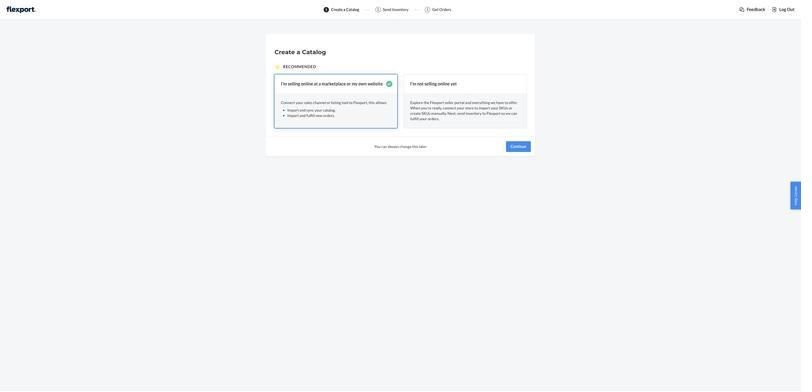Task type: describe. For each thing, give the bounding box(es) containing it.
ready,
[[432, 106, 442, 110]]

1 selling from the left
[[288, 81, 300, 86]]

at
[[314, 81, 318, 86]]

0 horizontal spatial create a catalog
[[275, 49, 326, 56]]

not
[[417, 81, 424, 86]]

help center
[[794, 186, 799, 206]]

1 vertical spatial and
[[300, 108, 306, 113]]

2 online from the left
[[438, 81, 450, 86]]

center
[[794, 186, 799, 197]]

explore
[[411, 100, 423, 105]]

fulfill inside explore the flexport seller portal and everything we have to offer. when you're ready, connect your store to import your skus or create skus manually. next, send inventory to flexport so we can fulfill your orders.
[[411, 117, 419, 121]]

2 selling from the left
[[425, 81, 437, 86]]

1 import from the top
[[288, 108, 299, 113]]

feedback
[[747, 7, 766, 12]]

0 horizontal spatial flexport
[[430, 100, 444, 105]]

i'm not selling online yet
[[411, 81, 457, 86]]

inventory
[[392, 7, 409, 12]]

2
[[377, 8, 379, 12]]

import
[[479, 106, 490, 110]]

sales
[[304, 100, 312, 105]]

send inventory
[[383, 7, 409, 12]]

your down create
[[420, 117, 427, 121]]

next,
[[448, 111, 457, 116]]

explore the flexport seller portal and everything we have to offer. when you're ready, connect your store to import your skus or create skus manually. next, send inventory to flexport so we can fulfill your orders.
[[411, 100, 518, 121]]

website
[[368, 81, 383, 86]]

always
[[388, 144, 399, 149]]

and inside explore the flexport seller portal and everything we have to offer. when you're ready, connect your store to import your skus or create skus manually. next, send inventory to flexport so we can fulfill your orders.
[[466, 100, 472, 105]]

my
[[352, 81, 358, 86]]

your inside import and sync your catalog. import and fulfill new orders.
[[315, 108, 322, 113]]

listing
[[331, 100, 341, 105]]

flexport logo image
[[6, 6, 36, 13]]

store
[[466, 106, 474, 110]]

1 horizontal spatial catalog
[[346, 7, 359, 12]]

0 vertical spatial or
[[347, 81, 351, 86]]

0 vertical spatial a
[[344, 7, 346, 12]]

log out button
[[772, 6, 795, 13]]

log
[[780, 7, 787, 12]]

0 vertical spatial we
[[491, 100, 496, 105]]

to right have at the right top
[[505, 100, 509, 105]]

you're
[[421, 106, 432, 110]]

the
[[424, 100, 430, 105]]

everything
[[472, 100, 490, 105]]

0 horizontal spatial or
[[327, 100, 330, 105]]

can inside explore the flexport seller portal and everything we have to offer. when you're ready, connect your store to import your skus or create skus manually. next, send inventory to flexport so we can fulfill your orders.
[[512, 111, 518, 116]]

continue
[[511, 144, 527, 149]]

channel
[[313, 100, 326, 105]]

tool
[[342, 100, 349, 105]]

send
[[457, 111, 465, 116]]

i'm
[[411, 81, 417, 86]]

0 vertical spatial skus
[[499, 106, 508, 110]]

allows:
[[376, 100, 387, 105]]

orders
[[440, 7, 452, 12]]

0 horizontal spatial a
[[297, 49, 300, 56]]

change
[[400, 144, 412, 149]]



Task type: vqa. For each thing, say whether or not it's contained in the screenshot.
0 for Non-
no



Task type: locate. For each thing, give the bounding box(es) containing it.
your up new
[[315, 108, 322, 113]]

0 horizontal spatial skus
[[422, 111, 431, 116]]

connect
[[281, 100, 295, 105]]

get orders
[[433, 7, 452, 12]]

inventory
[[466, 111, 482, 116]]

flexport,
[[353, 100, 368, 105]]

a right 1
[[344, 7, 346, 12]]

out
[[788, 7, 795, 12]]

your left sales
[[296, 100, 304, 105]]

0 horizontal spatial create
[[275, 49, 295, 56]]

help center button
[[791, 182, 802, 210]]

flexport
[[430, 100, 444, 105], [487, 111, 501, 116]]

continue button
[[506, 141, 531, 152]]

can
[[512, 111, 518, 116], [382, 144, 387, 149]]

0 horizontal spatial can
[[382, 144, 387, 149]]

create a catalog
[[331, 7, 359, 12], [275, 49, 326, 56]]

to
[[349, 100, 353, 105], [505, 100, 509, 105], [475, 106, 478, 110], [483, 111, 486, 116]]

connect
[[443, 106, 456, 110]]

2 horizontal spatial or
[[509, 106, 513, 110]]

can right you
[[382, 144, 387, 149]]

this left later
[[413, 144, 419, 149]]

orders. down manually. at the top
[[428, 117, 440, 121]]

1 vertical spatial create a catalog
[[275, 49, 326, 56]]

a
[[344, 7, 346, 12], [297, 49, 300, 56], [319, 81, 321, 86]]

1 horizontal spatial create
[[331, 7, 343, 12]]

0 horizontal spatial catalog
[[302, 49, 326, 56]]

create a catalog right 1
[[331, 7, 359, 12]]

and
[[466, 100, 472, 105], [300, 108, 306, 113], [300, 113, 306, 118]]

fulfill down sync
[[307, 113, 315, 118]]

marketplace
[[322, 81, 346, 86]]

0 horizontal spatial fulfill
[[307, 113, 315, 118]]

or left my
[[347, 81, 351, 86]]

later
[[419, 144, 427, 149]]

1 horizontal spatial we
[[506, 111, 511, 116]]

your up send
[[457, 106, 465, 110]]

0 vertical spatial create a catalog
[[331, 7, 359, 12]]

we
[[491, 100, 496, 105], [506, 111, 511, 116]]

1 horizontal spatial online
[[438, 81, 450, 86]]

have
[[497, 100, 504, 105]]

0 horizontal spatial we
[[491, 100, 496, 105]]

1 horizontal spatial selling
[[425, 81, 437, 86]]

fulfill
[[307, 113, 315, 118], [411, 117, 419, 121]]

own
[[359, 81, 367, 86]]

orders. inside import and sync your catalog. import and fulfill new orders.
[[324, 113, 335, 118]]

1 horizontal spatial a
[[319, 81, 321, 86]]

portal
[[455, 100, 465, 105]]

flexport left so at top
[[487, 111, 501, 116]]

2 vertical spatial and
[[300, 113, 306, 118]]

0 horizontal spatial orders.
[[324, 113, 335, 118]]

orders.
[[324, 113, 335, 118], [428, 117, 440, 121]]

0 vertical spatial flexport
[[430, 100, 444, 105]]

online left yet
[[438, 81, 450, 86]]

selling
[[288, 81, 300, 86], [425, 81, 437, 86]]

feedback link
[[740, 6, 766, 13]]

continue link
[[506, 141, 531, 152]]

0 horizontal spatial this
[[369, 100, 375, 105]]

1 vertical spatial a
[[297, 49, 300, 56]]

your down have at the right top
[[491, 106, 499, 110]]

1 online from the left
[[301, 81, 313, 86]]

1 horizontal spatial this
[[413, 144, 419, 149]]

skus up so at top
[[499, 106, 508, 110]]

0 horizontal spatial online
[[301, 81, 313, 86]]

flexport up ready,
[[430, 100, 444, 105]]

you
[[375, 144, 381, 149]]

3
[[427, 8, 429, 12]]

catalog left 2
[[346, 7, 359, 12]]

we left have at the right top
[[491, 100, 496, 105]]

1 horizontal spatial or
[[347, 81, 351, 86]]

offer.
[[509, 100, 518, 105]]

your
[[296, 100, 304, 105], [457, 106, 465, 110], [491, 106, 499, 110], [315, 108, 322, 113], [420, 117, 427, 121]]

and down sales
[[300, 113, 306, 118]]

1 horizontal spatial can
[[512, 111, 518, 116]]

1 vertical spatial flexport
[[487, 111, 501, 116]]

orders. down catalog.
[[324, 113, 335, 118]]

catalog
[[346, 7, 359, 12], [302, 49, 326, 56]]

to right tool
[[349, 100, 353, 105]]

we right so at top
[[506, 111, 511, 116]]

1 vertical spatial import
[[288, 113, 299, 118]]

yet
[[451, 81, 457, 86]]

1 horizontal spatial create a catalog
[[331, 7, 359, 12]]

can down offer. at the right top of the page
[[512, 111, 518, 116]]

this
[[369, 100, 375, 105], [413, 144, 419, 149]]

to up inventory
[[475, 106, 478, 110]]

import
[[288, 108, 299, 113], [288, 113, 299, 118]]

so
[[502, 111, 505, 116]]

online left at
[[301, 81, 313, 86]]

and left sync
[[300, 108, 306, 113]]

1
[[326, 8, 327, 12]]

seller
[[445, 100, 454, 105]]

1 vertical spatial we
[[506, 111, 511, 116]]

catalog.
[[323, 108, 336, 113]]

selling right i'm
[[288, 81, 300, 86]]

and up store
[[466, 100, 472, 105]]

new
[[316, 113, 323, 118]]

this left allows: at top left
[[369, 100, 375, 105]]

0 vertical spatial this
[[369, 100, 375, 105]]

skus
[[499, 106, 508, 110], [422, 111, 431, 116]]

fulfill down create
[[411, 117, 419, 121]]

i'm selling online at a marketplace or my own website
[[281, 81, 383, 86]]

you can always change this later
[[375, 144, 427, 149]]

manually.
[[432, 111, 447, 116]]

help
[[794, 198, 799, 206]]

0 horizontal spatial selling
[[288, 81, 300, 86]]

1 horizontal spatial flexport
[[487, 111, 501, 116]]

online
[[301, 81, 313, 86], [438, 81, 450, 86]]

0 vertical spatial create
[[331, 7, 343, 12]]

1 vertical spatial or
[[327, 100, 330, 105]]

1 vertical spatial create
[[275, 49, 295, 56]]

fulfill inside import and sync your catalog. import and fulfill new orders.
[[307, 113, 315, 118]]

orders. inside explore the flexport seller portal and everything we have to offer. when you're ready, connect your store to import your skus or create skus manually. next, send inventory to flexport so we can fulfill your orders.
[[428, 117, 440, 121]]

recommended
[[283, 65, 316, 69]]

1 horizontal spatial orders.
[[428, 117, 440, 121]]

sync
[[307, 108, 314, 113]]

a right at
[[319, 81, 321, 86]]

1 horizontal spatial fulfill
[[411, 117, 419, 121]]

create
[[411, 111, 421, 116]]

2 import from the top
[[288, 113, 299, 118]]

0 vertical spatial and
[[466, 100, 472, 105]]

skus down "you're"
[[422, 111, 431, 116]]

selling right not at top right
[[425, 81, 437, 86]]

connect your sales channel or listing tool to flexport, this allows:
[[281, 100, 387, 105]]

create a catalog up recommended at the left top
[[275, 49, 326, 56]]

get
[[433, 7, 439, 12]]

1 vertical spatial skus
[[422, 111, 431, 116]]

create
[[331, 7, 343, 12], [275, 49, 295, 56]]

2 horizontal spatial a
[[344, 7, 346, 12]]

catalog up recommended at the left top
[[302, 49, 326, 56]]

create up recommended at the left top
[[275, 49, 295, 56]]

check image
[[387, 81, 393, 87]]

a up recommended at the left top
[[297, 49, 300, 56]]

or left the listing
[[327, 100, 330, 105]]

0 vertical spatial can
[[512, 111, 518, 116]]

create right 1
[[331, 7, 343, 12]]

2 vertical spatial or
[[509, 106, 513, 110]]

or down offer. at the right top of the page
[[509, 106, 513, 110]]

i'm
[[281, 81, 287, 86]]

to down import
[[483, 111, 486, 116]]

1 vertical spatial catalog
[[302, 49, 326, 56]]

1 vertical spatial can
[[382, 144, 387, 149]]

2 vertical spatial a
[[319, 81, 321, 86]]

1 vertical spatial this
[[413, 144, 419, 149]]

1 horizontal spatial skus
[[499, 106, 508, 110]]

or
[[347, 81, 351, 86], [327, 100, 330, 105], [509, 106, 513, 110]]

or inside explore the flexport seller portal and everything we have to offer. when you're ready, connect your store to import your skus or create skus manually. next, send inventory to flexport so we can fulfill your orders.
[[509, 106, 513, 110]]

0 vertical spatial import
[[288, 108, 299, 113]]

when
[[411, 106, 421, 110]]

send
[[383, 7, 392, 12]]

import and sync your catalog. import and fulfill new orders.
[[288, 108, 336, 118]]

0 vertical spatial catalog
[[346, 7, 359, 12]]

log out
[[780, 7, 795, 12]]



